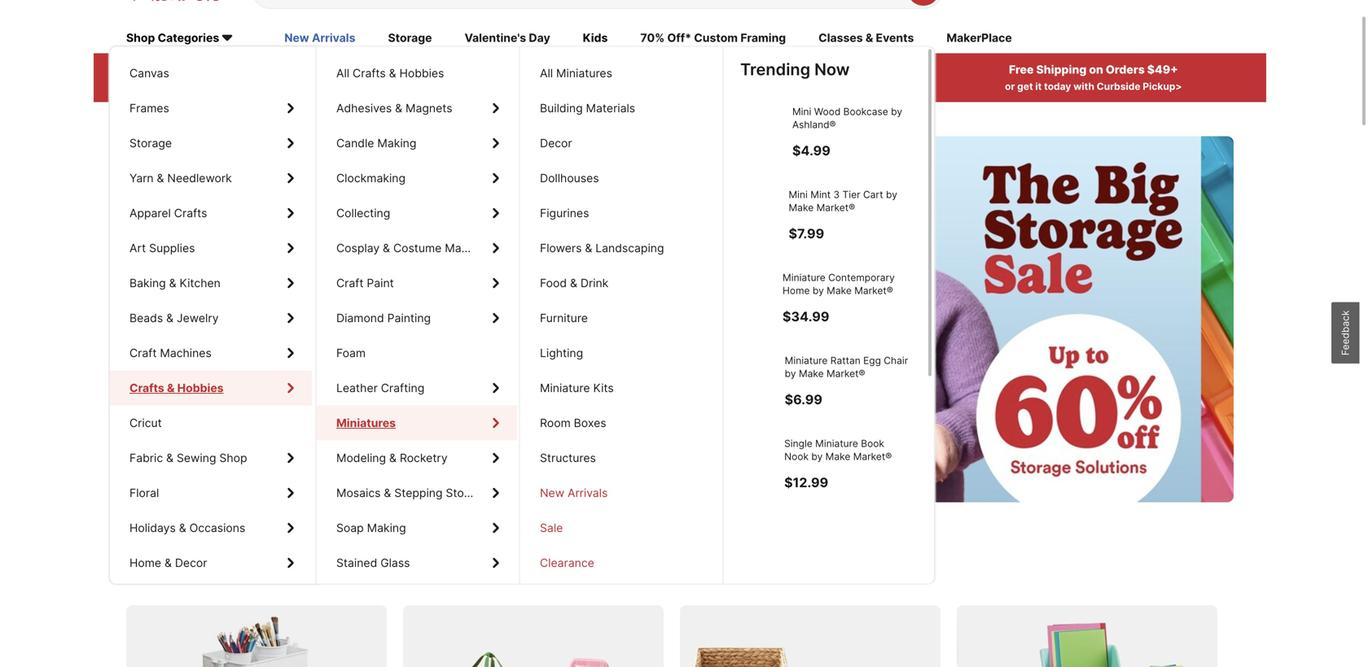Task type: describe. For each thing, give the bounding box(es) containing it.
machines for kids
[[160, 347, 212, 360]]

0 vertical spatial new arrivals
[[284, 31, 356, 45]]

art supplies for 70% off* custom framing
[[130, 242, 195, 255]]

frames link for shop categories
[[110, 91, 312, 126]]

art supplies link for classes & events
[[110, 231, 312, 266]]

sewing for valentine's day
[[177, 452, 216, 466]]

food & drink link
[[520, 266, 721, 301]]

crafts & hobbies for shop categories
[[130, 382, 221, 395]]

bookcase
[[844, 106, 888, 118]]

art for storage
[[130, 242, 146, 255]]

earn 9% in rewards when you use your michaels™ credit card.³ details & apply>
[[550, 63, 837, 93]]

when
[[550, 81, 576, 93]]

1 vertical spatial new arrivals
[[540, 487, 608, 501]]

storage link for kids
[[110, 126, 312, 161]]

baking for storage
[[130, 277, 166, 290]]

kitchen for classes & events
[[180, 277, 221, 290]]

beads & jewelry link for 70% off* custom framing
[[110, 301, 312, 336]]

exclusions
[[291, 81, 342, 93]]

1 vertical spatial miniatures
[[336, 417, 396, 430]]

cricut link for 70% off* custom framing
[[110, 406, 312, 441]]

20% off all regular price purchases with code daily23us. exclusions apply>
[[178, 63, 381, 93]]

single
[[784, 438, 813, 450]]

apparel crafts for 70% off* custom framing
[[130, 206, 207, 220]]

food
[[540, 277, 567, 290]]

cricut link for valentine's day
[[110, 406, 312, 441]]

craft machines link for 70% off* custom framing
[[110, 336, 312, 371]]

sewing for classes & events
[[177, 452, 216, 466]]

purchases
[[321, 63, 381, 77]]

curbside
[[1097, 81, 1141, 93]]

room boxes link
[[520, 406, 721, 441]]

stained glass link
[[317, 546, 517, 581]]

miniature for miniature kits
[[540, 382, 590, 395]]

stones
[[446, 487, 483, 501]]

the big storage sale up to 60% off storage solutions with woman holding plastic containers image
[[126, 137, 1234, 503]]

crafts & hobbies for valentine's day
[[130, 382, 221, 395]]

decor for storage
[[175, 557, 207, 571]]

all miniatures link
[[520, 56, 721, 91]]

decor for new arrivals
[[175, 557, 207, 571]]

modeling & rocketry link
[[317, 441, 517, 476]]

today
[[1044, 81, 1071, 93]]

sale inside button
[[229, 365, 251, 379]]

kids link
[[583, 30, 608, 48]]

furniture
[[540, 312, 588, 325]]

art supplies for classes & events
[[130, 242, 195, 255]]

art supplies link for kids
[[110, 231, 312, 266]]

floral link for 70% off* custom framing
[[110, 476, 312, 511]]

$7.99
[[789, 226, 824, 242]]

decor link
[[520, 126, 721, 161]]

score up to 60% off essential storage supplies.
[[159, 307, 587, 332]]

earn
[[638, 63, 664, 77]]

shop for shop categories
[[219, 452, 247, 466]]

you
[[578, 81, 596, 93]]

canvas for valentine's day
[[130, 66, 169, 80]]

diamond
[[336, 312, 384, 325]]

your
[[618, 81, 640, 93]]

crafts & hobbies for classes & events
[[130, 382, 221, 395]]

off
[[314, 307, 339, 332]]

art supplies for kids
[[130, 242, 195, 255]]

0 horizontal spatial on
[[177, 560, 201, 584]]

20%
[[178, 63, 203, 77]]

fabric for new arrivals
[[130, 452, 163, 466]]

yarn for new arrivals
[[130, 171, 154, 185]]

70% off* custom framing link
[[641, 30, 786, 48]]

shop inside button
[[178, 365, 206, 379]]

fabric for storage
[[130, 452, 163, 466]]

leather
[[336, 382, 378, 395]]

miniatures inside 'link'
[[556, 66, 612, 80]]

market® inside single miniature book nook by make market®
[[853, 451, 892, 463]]

yarn & needlework link for 70% off* custom framing
[[110, 161, 312, 196]]

mini for $4.99
[[793, 106, 812, 118]]

baking & kitchen for 70% off* custom framing
[[130, 277, 221, 290]]

makerplace
[[947, 31, 1012, 45]]

get
[[1017, 81, 1033, 93]]

rewards
[[699, 63, 748, 77]]

storage for valentine's day
[[130, 136, 172, 150]]

crafts & hobbies for new arrivals
[[130, 382, 221, 395]]

beads for valentine's day
[[130, 312, 163, 325]]

daily23us.
[[231, 81, 288, 93]]

cosplay
[[336, 242, 380, 255]]

apparel for valentine's day
[[130, 206, 171, 220]]

painting
[[387, 312, 431, 325]]

crafts & hobbies for storage
[[130, 382, 221, 395]]

it
[[1036, 81, 1042, 93]]

adhesives
[[336, 101, 392, 115]]

holidays for shop categories
[[130, 522, 176, 536]]

0 horizontal spatial arrivals
[[312, 31, 356, 45]]

holidays & occasions for shop categories
[[130, 522, 245, 536]]

fabric for 70% off* custom framing
[[130, 452, 163, 466]]

adhesives & magnets
[[336, 101, 452, 115]]

baking & kitchen link for valentine's day
[[110, 266, 312, 301]]

soap
[[336, 522, 364, 536]]

diamond painting
[[336, 312, 431, 325]]

up
[[217, 307, 241, 332]]

make inside single miniature book nook by make market®
[[826, 451, 851, 463]]

make inside miniature rattan egg chair by make market®
[[799, 368, 824, 380]]

single miniature book nook by make market®
[[784, 438, 892, 463]]

home for classes & events
[[130, 557, 161, 571]]

supplies.
[[504, 307, 587, 332]]

kits
[[593, 382, 614, 395]]

canvas link for new arrivals
[[110, 56, 312, 91]]

space.
[[456, 560, 520, 584]]

1 vertical spatial storage
[[288, 560, 362, 584]]

fabric & sewing shop for new arrivals
[[130, 452, 247, 466]]

by inside mini wood bookcase by ashland®
[[891, 106, 903, 118]]

makerplace link
[[947, 30, 1012, 48]]

needlework for valentine's day
[[167, 171, 232, 185]]

occasions for kids
[[189, 522, 245, 536]]

apparel crafts for kids
[[130, 206, 207, 220]]

holidays & occasions link for new arrivals
[[110, 511, 312, 546]]

fabric for shop categories
[[130, 452, 163, 466]]

canvas for new arrivals
[[130, 66, 169, 80]]

credit
[[693, 81, 723, 93]]

all miniatures
[[540, 66, 612, 80]]

events
[[876, 31, 914, 45]]

home & decor for shop categories
[[130, 557, 207, 571]]

landscaping
[[596, 242, 664, 255]]

miniature for miniature rattan egg chair by make market®
[[785, 355, 828, 367]]

floral link for classes & events
[[110, 476, 312, 511]]

art for 70% off* custom framing
[[130, 242, 146, 255]]

valentine's day link
[[465, 30, 550, 48]]

apparel crafts link for 70% off* custom framing
[[110, 196, 312, 231]]

& inside earn 9% in rewards when you use your michaels™ credit card.³ details & apply>
[[793, 81, 800, 93]]

orders
[[1106, 63, 1145, 77]]

fabric & sewing shop link for storage
[[110, 441, 312, 476]]

frames for valentine's day
[[130, 101, 169, 115]]

craft machines link for kids
[[110, 336, 312, 371]]

flowers
[[540, 242, 582, 255]]

miniature inside single miniature book nook by make market®
[[815, 438, 858, 450]]

trending now
[[740, 59, 850, 79]]

floral link for storage
[[110, 476, 312, 511]]

all for all crafts & hobbies
[[336, 66, 350, 80]]

cricut for shop categories
[[130, 417, 162, 430]]

craft machines link for shop categories
[[110, 336, 312, 371]]

details
[[758, 81, 791, 93]]

hobbies for 70% off* custom framing
[[176, 382, 221, 395]]

frames link for new arrivals
[[110, 91, 312, 126]]

apply>
[[802, 81, 837, 93]]

art for new arrivals
[[130, 242, 146, 255]]

make inside miniature contemporary home by make market®
[[827, 285, 852, 297]]

storage for kids
[[130, 136, 172, 150]]

free
[[1009, 63, 1034, 77]]

valentine's
[[465, 31, 526, 45]]

now
[[815, 59, 850, 79]]

crafts & hobbies link for 70% off* custom framing
[[110, 371, 312, 406]]

building materials
[[540, 101, 635, 115]]

foam
[[336, 347, 366, 360]]

categories
[[158, 31, 219, 45]]

sewing for kids
[[177, 452, 216, 466]]

baking & kitchen for storage
[[130, 277, 221, 290]]

baking & kitchen link for classes & events
[[110, 266, 312, 301]]

1 horizontal spatial new
[[540, 487, 565, 501]]

building materials link
[[520, 91, 721, 126]]

candle making link
[[317, 126, 517, 161]]

essential
[[344, 307, 425, 332]]

michaels™
[[642, 81, 691, 93]]

mini mint 3 tier cart by make market®
[[789, 189, 898, 214]]

miniature rattan egg chair by make market®
[[785, 355, 908, 380]]

by inside miniature rattan egg chair by make market®
[[785, 368, 796, 380]]

beads & jewelry link for storage
[[110, 301, 312, 336]]

home for shop categories
[[130, 557, 161, 571]]

framing
[[741, 31, 786, 45]]

leather crafting link
[[317, 371, 517, 406]]

save on creative storage for every space.
[[126, 560, 520, 584]]

floral for 70% off* custom framing
[[130, 487, 159, 501]]

home & decor link for new arrivals
[[110, 546, 312, 581]]

home inside miniature contemporary home by make market®
[[783, 285, 810, 297]]

$6.99
[[785, 392, 823, 408]]

cricut link for classes & events
[[110, 406, 312, 441]]

fabric & sewing shop link for classes & events
[[110, 441, 312, 476]]

baking & kitchen for classes & events
[[130, 277, 221, 290]]

beads for new arrivals
[[130, 312, 163, 325]]

craft paint link
[[317, 266, 517, 301]]

crafting
[[381, 382, 425, 395]]

furniture link
[[520, 301, 721, 336]]

floral for classes & events
[[130, 487, 159, 501]]

craft machines for 70% off* custom framing
[[130, 347, 212, 360]]

60%
[[269, 307, 309, 332]]

yarn & needlework link for storage
[[110, 161, 312, 196]]

apparel crafts link for shop categories
[[110, 196, 312, 231]]

home & decor link for 70% off* custom framing
[[110, 546, 312, 581]]

frames for 70% off* custom framing
[[130, 101, 169, 115]]

home for 70% off* custom framing
[[130, 557, 161, 571]]

ready.
[[159, 246, 282, 296]]

sale link
[[520, 511, 721, 546]]

shop categories link
[[126, 30, 252, 48]]

decor for kids
[[175, 557, 207, 571]]

every
[[398, 560, 452, 584]]

costume
[[393, 242, 442, 255]]

storage for classes & events
[[130, 136, 172, 150]]

by inside mini mint 3 tier cart by make market®
[[886, 189, 898, 201]]



Task type: vqa. For each thing, say whether or not it's contained in the screenshot.
Decor for 70% Off* Custom Framing
yes



Task type: locate. For each thing, give the bounding box(es) containing it.
storage link for valentine's day
[[110, 126, 312, 161]]

baking for kids
[[130, 277, 166, 290]]

stained
[[336, 557, 377, 571]]

make
[[789, 202, 814, 214], [827, 285, 852, 297], [799, 368, 824, 380], [826, 451, 851, 463]]

making for soap making
[[367, 522, 406, 536]]

arrivals
[[312, 31, 356, 45], [568, 487, 608, 501]]

shop the sale button
[[159, 352, 271, 392]]

new arrivals up price
[[284, 31, 356, 45]]

mini inside mini mint 3 tier cart by make market®
[[789, 189, 808, 201]]

with down 20%
[[182, 81, 203, 93]]

miniature inside miniature contemporary home by make market®
[[783, 272, 826, 284]]

apparel
[[130, 206, 171, 220], [130, 206, 171, 220], [130, 206, 171, 220], [130, 206, 171, 220], [130, 206, 171, 220], [130, 206, 171, 220], [130, 206, 171, 220], [130, 206, 171, 220]]

apply>
[[344, 81, 377, 93]]

off
[[206, 63, 224, 77]]

kids
[[583, 31, 608, 45]]

fabric & sewing shop for 70% off* custom framing
[[130, 452, 247, 466]]

miniatures up you
[[556, 66, 612, 80]]

on
[[1089, 63, 1104, 77], [177, 560, 201, 584]]

market® inside miniature rattan egg chair by make market®
[[827, 368, 865, 380]]

crafts & hobbies link for kids
[[110, 371, 312, 406]]

crafts
[[353, 66, 386, 80], [174, 206, 207, 220], [174, 206, 207, 220], [174, 206, 207, 220], [174, 206, 207, 220], [174, 206, 207, 220], [174, 206, 207, 220], [174, 206, 207, 220], [174, 206, 207, 220], [130, 382, 163, 395], [130, 382, 163, 395], [130, 382, 163, 395], [130, 382, 163, 395], [130, 382, 163, 395], [130, 382, 163, 395], [130, 382, 163, 395], [130, 382, 164, 395]]

miniature down lighting
[[540, 382, 590, 395]]

3
[[834, 189, 840, 201]]

lighting link
[[520, 336, 721, 371]]

needlework for classes & events
[[167, 171, 232, 185]]

craft machines link for valentine's day
[[110, 336, 312, 371]]

art supplies
[[130, 242, 195, 255], [130, 242, 195, 255], [130, 242, 195, 255], [130, 242, 195, 255], [130, 242, 195, 255], [130, 242, 195, 255], [130, 242, 195, 255], [130, 242, 195, 255]]

fabric
[[130, 452, 163, 466], [130, 452, 163, 466], [130, 452, 163, 466], [130, 452, 163, 466], [130, 452, 163, 466], [130, 452, 163, 466], [130, 452, 163, 466], [130, 452, 163, 466]]

leather crafting
[[336, 382, 425, 395]]

sale up clearance
[[540, 522, 563, 536]]

1 vertical spatial making
[[445, 242, 484, 255]]

market® down book
[[853, 451, 892, 463]]

new arrivals link
[[284, 30, 356, 48], [520, 476, 721, 511]]

shop for valentine's day
[[219, 452, 247, 466]]

to
[[245, 307, 264, 332]]

yarn & needlework for shop categories
[[130, 171, 232, 185]]

yarn & needlework for 70% off* custom framing
[[130, 171, 232, 185]]

the
[[209, 365, 226, 379]]

storage
[[430, 307, 500, 332], [288, 560, 362, 584]]

by right bookcase
[[891, 106, 903, 118]]

cricut link for storage
[[110, 406, 312, 441]]

three water hyacinth baskets in white, brown and tan image
[[680, 606, 941, 668]]

lighting
[[540, 347, 583, 360]]

new arrivals link down structures
[[520, 476, 721, 511]]

all for all miniatures
[[540, 66, 553, 80]]

storage for storage
[[130, 136, 172, 150]]

0 vertical spatial miniatures
[[556, 66, 612, 80]]

holidays & occasions for new arrivals
[[130, 522, 245, 536]]

mini inside mini wood bookcase by ashland®
[[793, 106, 812, 118]]

1 horizontal spatial sale
[[540, 522, 563, 536]]

on inside "free shipping on orders $49+ or get it today with curbside pickup>"
[[1089, 63, 1104, 77]]

yarn
[[130, 171, 154, 185], [130, 171, 154, 185], [130, 171, 154, 185], [130, 171, 154, 185], [130, 171, 154, 185], [130, 171, 154, 185], [130, 171, 154, 185], [130, 171, 154, 185]]

0 vertical spatial arrivals
[[312, 31, 356, 45]]

market® inside mini mint 3 tier cart by make market®
[[817, 202, 855, 214]]

baking & kitchen for valentine's day
[[130, 277, 221, 290]]

home
[[783, 285, 810, 297], [130, 557, 161, 571], [130, 557, 161, 571], [130, 557, 161, 571], [130, 557, 161, 571], [130, 557, 161, 571], [130, 557, 161, 571], [130, 557, 161, 571], [130, 557, 161, 571]]

supplies for new arrivals
[[149, 242, 195, 255]]

make inside mini mint 3 tier cart by make market®
[[789, 202, 814, 214]]

ready. set. organize!
[[159, 246, 556, 296]]

home for kids
[[130, 557, 161, 571]]

miniature up the $6.99
[[785, 355, 828, 367]]

all inside 'link'
[[540, 66, 553, 80]]

hobbies for shop categories
[[176, 382, 221, 395]]

holidays & occasions for storage
[[130, 522, 245, 536]]

art supplies link for storage
[[110, 231, 312, 266]]

0 vertical spatial new arrivals link
[[284, 30, 356, 48]]

0 vertical spatial mini
[[793, 106, 812, 118]]

1 vertical spatial new
[[540, 487, 565, 501]]

floral
[[130, 487, 159, 501], [130, 487, 159, 501], [130, 487, 159, 501], [130, 487, 159, 501], [130, 487, 159, 501], [130, 487, 159, 501], [130, 487, 159, 501], [130, 487, 159, 501]]

0 vertical spatial making
[[377, 136, 417, 150]]

miniature up $34.99
[[783, 272, 826, 284]]

fabric & sewing shop for classes & events
[[130, 452, 247, 466]]

art supplies for valentine's day
[[130, 242, 195, 255]]

1 vertical spatial new arrivals link
[[520, 476, 721, 511]]

all
[[226, 63, 241, 77], [336, 66, 350, 80], [540, 66, 553, 80]]

clockmaking
[[336, 171, 406, 185]]

cricut for new arrivals
[[130, 417, 162, 430]]

mini wood bookcase by ashland®
[[793, 106, 903, 131]]

floral for new arrivals
[[130, 487, 159, 501]]

art supplies link for valentine's day
[[110, 231, 312, 266]]

1 horizontal spatial all
[[336, 66, 350, 80]]

frames for classes & events
[[130, 101, 169, 115]]

0 vertical spatial new
[[284, 31, 309, 45]]

new down structures
[[540, 487, 565, 501]]

1 horizontal spatial new arrivals link
[[520, 476, 721, 511]]

candle
[[336, 136, 374, 150]]

mosaics & stepping stones
[[336, 487, 483, 501]]

occasions for shop categories
[[189, 522, 245, 536]]

craft
[[336, 277, 364, 290], [130, 347, 157, 360], [130, 347, 157, 360], [130, 347, 157, 360], [130, 347, 157, 360], [130, 347, 157, 360], [130, 347, 157, 360], [130, 347, 157, 360], [130, 347, 157, 360]]

0 horizontal spatial with
[[182, 81, 203, 93]]

colorful plastic storage bins image
[[957, 606, 1218, 668]]

clearance link
[[520, 546, 721, 581]]

hobbies for storage
[[176, 382, 221, 395]]

baking & kitchen link for new arrivals
[[110, 266, 312, 301]]

beads for storage
[[130, 312, 163, 325]]

making down the adhesives & magnets
[[377, 136, 417, 150]]

1 horizontal spatial arrivals
[[568, 487, 608, 501]]

home & decor link
[[110, 546, 312, 581], [110, 546, 312, 581], [110, 546, 312, 581], [110, 546, 312, 581], [110, 546, 312, 581], [110, 546, 312, 581], [110, 546, 312, 581], [110, 546, 312, 581]]

soap making link
[[317, 511, 517, 546]]

0 horizontal spatial new
[[284, 31, 309, 45]]

tier
[[843, 189, 861, 201]]

craft for classes & events
[[130, 347, 157, 360]]

fabric & sewing shop link
[[110, 441, 312, 476], [110, 441, 312, 476], [110, 441, 312, 476], [110, 441, 312, 476], [110, 441, 312, 476], [110, 441, 312, 476], [110, 441, 312, 476], [110, 441, 312, 476]]

floral link for valentine's day
[[110, 476, 312, 511]]

1 horizontal spatial on
[[1089, 63, 1104, 77]]

organize!
[[375, 246, 556, 296]]

classes & events link
[[819, 30, 914, 48]]

arrivals down structures
[[568, 487, 608, 501]]

custom
[[694, 31, 738, 45]]

storage for 70% off* custom framing
[[130, 136, 172, 150]]

stained glass
[[336, 557, 410, 571]]

1 horizontal spatial miniatures
[[556, 66, 612, 80]]

new arrivals link up price
[[284, 30, 356, 48]]

price
[[290, 63, 319, 77]]

storage down organize!
[[430, 307, 500, 332]]

cart
[[863, 189, 884, 201]]

shop for 70% off* custom framing
[[219, 452, 247, 466]]

mosaics
[[336, 487, 381, 501]]

0 vertical spatial storage
[[430, 307, 500, 332]]

make up the $6.99
[[799, 368, 824, 380]]

new arrivals down structures
[[540, 487, 608, 501]]

jewelry for shop categories
[[177, 312, 219, 325]]

yarn & needlework for new arrivals
[[130, 171, 232, 185]]

holiday storage containers image
[[403, 606, 664, 668]]

0 vertical spatial on
[[1089, 63, 1104, 77]]

apparel crafts
[[130, 206, 207, 220], [130, 206, 207, 220], [130, 206, 207, 220], [130, 206, 207, 220], [130, 206, 207, 220], [130, 206, 207, 220], [130, 206, 207, 220], [130, 206, 207, 220]]

market® down contemporary
[[855, 285, 893, 297]]

craft for new arrivals
[[130, 347, 157, 360]]

by up $34.99
[[813, 285, 824, 297]]

holidays & occasions link
[[110, 511, 312, 546], [110, 511, 312, 546], [110, 511, 312, 546], [110, 511, 312, 546], [110, 511, 312, 546], [110, 511, 312, 546], [110, 511, 312, 546], [110, 511, 312, 546]]

yarn & needlework
[[130, 171, 232, 185], [130, 171, 232, 185], [130, 171, 232, 185], [130, 171, 232, 185], [130, 171, 232, 185], [130, 171, 232, 185], [130, 171, 232, 185], [130, 171, 232, 185]]

sale right the
[[229, 365, 251, 379]]

2 with from the left
[[1074, 81, 1095, 93]]

baking for new arrivals
[[130, 277, 166, 290]]

0 horizontal spatial miniatures
[[336, 417, 396, 430]]

0 horizontal spatial new arrivals link
[[284, 30, 356, 48]]

canvas link for kids
[[110, 56, 312, 91]]

rocketry
[[400, 452, 448, 466]]

baking for 70% off* custom framing
[[130, 277, 166, 290]]

all up apply>
[[336, 66, 350, 80]]

1 horizontal spatial with
[[1074, 81, 1095, 93]]

miniature left book
[[815, 438, 858, 450]]

market® inside miniature contemporary home by make market®
[[855, 285, 893, 297]]

all up when
[[540, 66, 553, 80]]

figurines link
[[520, 196, 721, 231]]

by right the cart
[[886, 189, 898, 201]]

by
[[891, 106, 903, 118], [886, 189, 898, 201], [813, 285, 824, 297], [785, 368, 796, 380], [812, 451, 823, 463]]

apparel crafts link for kids
[[110, 196, 312, 231]]

all inside the 20% off all regular price purchases with code daily23us. exclusions apply>
[[226, 63, 241, 77]]

storage down soap
[[288, 560, 362, 584]]

needlework for storage
[[167, 171, 232, 185]]

mini left mint
[[789, 189, 808, 201]]

home & decor for new arrivals
[[130, 557, 207, 571]]

on right save
[[177, 560, 201, 584]]

arrivals up "purchases"
[[312, 31, 356, 45]]

jewelry for valentine's day
[[177, 312, 219, 325]]

0 vertical spatial sale
[[229, 365, 251, 379]]

beads & jewelry for 70% off* custom framing
[[130, 312, 219, 325]]

making up glass
[[367, 522, 406, 536]]

2 horizontal spatial all
[[540, 66, 553, 80]]

miniature for miniature contemporary home by make market®
[[783, 272, 826, 284]]

by right nook
[[812, 451, 823, 463]]

supplies for shop categories
[[149, 242, 195, 255]]

apparel for kids
[[130, 206, 171, 220]]

by inside single miniature book nook by make market®
[[812, 451, 823, 463]]

building
[[540, 101, 583, 115]]

home for new arrivals
[[130, 557, 161, 571]]

home & decor
[[130, 557, 207, 571], [130, 557, 207, 571], [130, 557, 207, 571], [130, 557, 207, 571], [130, 557, 207, 571], [130, 557, 207, 571], [130, 557, 207, 571], [130, 557, 207, 571]]

craft for kids
[[130, 347, 157, 360]]

apparel crafts link for classes & events
[[110, 196, 312, 231]]

all right off
[[226, 63, 241, 77]]

trending
[[740, 59, 811, 79]]

kitchen for storage
[[180, 277, 221, 290]]

miniatures up modeling on the left
[[336, 417, 396, 430]]

occasions for storage
[[189, 522, 245, 536]]

candle making
[[336, 136, 417, 150]]

beads
[[130, 312, 163, 325], [130, 312, 163, 325], [130, 312, 163, 325], [130, 312, 163, 325], [130, 312, 163, 325], [130, 312, 163, 325], [130, 312, 163, 325], [130, 312, 163, 325]]

baking & kitchen link for storage
[[110, 266, 312, 301]]

yarn & needlework for kids
[[130, 171, 232, 185]]

frames link for storage
[[110, 91, 312, 126]]

1 vertical spatial on
[[177, 560, 201, 584]]

apparel crafts link
[[110, 196, 312, 231], [110, 196, 312, 231], [110, 196, 312, 231], [110, 196, 312, 231], [110, 196, 312, 231], [110, 196, 312, 231], [110, 196, 312, 231], [110, 196, 312, 231]]

home for storage
[[130, 557, 161, 571]]

pickup>
[[1143, 81, 1182, 93]]

kitchen for 70% off* custom framing
[[180, 277, 221, 290]]

0 horizontal spatial storage
[[288, 560, 362, 584]]

market® down 'rattan'
[[827, 368, 865, 380]]

holidays & occasions link for classes & events
[[110, 511, 312, 546]]

make down contemporary
[[827, 285, 852, 297]]

1 vertical spatial arrivals
[[568, 487, 608, 501]]

by up the $6.99
[[785, 368, 796, 380]]

shop the sale
[[178, 365, 251, 379]]

occasions for new arrivals
[[189, 522, 245, 536]]

foam link
[[317, 336, 517, 371]]

by inside miniature contemporary home by make market®
[[813, 285, 824, 297]]

fabric & sewing shop for valentine's day
[[130, 452, 247, 466]]

0 horizontal spatial new arrivals
[[284, 31, 356, 45]]

new up price
[[284, 31, 309, 45]]

miniatures
[[556, 66, 612, 80], [336, 417, 396, 430]]

occasions
[[189, 522, 245, 536], [189, 522, 245, 536], [189, 522, 245, 536], [189, 522, 245, 536], [189, 522, 245, 536], [189, 522, 245, 536], [189, 522, 245, 536], [189, 522, 245, 536]]

floral for shop categories
[[130, 487, 159, 501]]

mini up ashland®
[[793, 106, 812, 118]]

on up curbside
[[1089, 63, 1104, 77]]

ashland®
[[793, 119, 836, 131]]

1 with from the left
[[182, 81, 203, 93]]

baking & kitchen link for kids
[[110, 266, 312, 301]]

holidays & occasions link for storage
[[110, 511, 312, 546]]

baking for valentine's day
[[130, 277, 166, 290]]

with inside the 20% off all regular price purchases with code daily23us. exclusions apply>
[[182, 81, 203, 93]]

canvas link for 70% off* custom framing
[[110, 56, 312, 91]]

occasions for 70% off* custom framing
[[189, 522, 245, 536]]

new
[[284, 31, 309, 45], [540, 487, 565, 501]]

wood
[[814, 106, 841, 118]]

beads & jewelry for kids
[[130, 312, 219, 325]]

miniature contemporary home by make market®
[[783, 272, 895, 297]]

1 vertical spatial mini
[[789, 189, 808, 201]]

0 horizontal spatial sale
[[229, 365, 251, 379]]

with
[[182, 81, 203, 93], [1074, 81, 1095, 93]]

classes
[[819, 31, 863, 45]]

making right costume
[[445, 242, 484, 255]]

decor for classes & events
[[175, 557, 207, 571]]

with right today
[[1074, 81, 1095, 93]]

2 vertical spatial making
[[367, 522, 406, 536]]

floral for storage
[[130, 487, 159, 501]]

classes & events
[[819, 31, 914, 45]]

collecting
[[336, 206, 390, 220]]

apparel crafts link for storage
[[110, 196, 312, 231]]

miniature inside miniature rattan egg chair by make market®
[[785, 355, 828, 367]]

set.
[[292, 246, 365, 296]]

1 horizontal spatial new arrivals
[[540, 487, 608, 501]]

frames for new arrivals
[[130, 101, 169, 115]]

hobbies inside 'all crafts & hobbies' link
[[400, 66, 444, 80]]

canvas link for classes & events
[[110, 56, 312, 91]]

score
[[159, 307, 212, 332]]

structures link
[[520, 441, 721, 476]]

holidays & occasions link for shop categories
[[110, 511, 312, 546]]

shop for kids
[[219, 452, 247, 466]]

1 vertical spatial sale
[[540, 522, 563, 536]]

with inside "free shipping on orders $49+ or get it today with curbside pickup>"
[[1074, 81, 1095, 93]]

make down mint
[[789, 202, 814, 214]]

canvas for storage
[[130, 66, 169, 80]]

shop for storage
[[219, 452, 247, 466]]

market® down "3"
[[817, 202, 855, 214]]

0 horizontal spatial all
[[226, 63, 241, 77]]

making for candle making
[[377, 136, 417, 150]]

9%
[[666, 63, 684, 77]]

for
[[366, 560, 393, 584]]

1 horizontal spatial storage
[[430, 307, 500, 332]]

art for kids
[[130, 242, 146, 255]]

make up $12.99
[[826, 451, 851, 463]]

craft paint
[[336, 277, 394, 290]]

sewing
[[177, 452, 216, 466], [177, 452, 216, 466], [177, 452, 216, 466], [177, 452, 216, 466], [177, 452, 216, 466], [177, 452, 216, 466], [177, 452, 216, 466], [177, 452, 216, 466]]

home & decor for 70% off* custom framing
[[130, 557, 207, 571]]

day
[[529, 31, 550, 45]]

baking for classes & events
[[130, 277, 166, 290]]

white rolling cart with art supplies image
[[126, 606, 387, 668]]

art supplies link
[[110, 231, 312, 266], [110, 231, 312, 266], [110, 231, 312, 266], [110, 231, 312, 266], [110, 231, 312, 266], [110, 231, 312, 266], [110, 231, 312, 266], [110, 231, 312, 266]]

craft machines link for new arrivals
[[110, 336, 312, 371]]

holidays for classes & events
[[130, 522, 176, 536]]

art supplies link for shop categories
[[110, 231, 312, 266]]

collecting link
[[317, 196, 517, 231]]

beads & jewelry link
[[110, 301, 312, 336], [110, 301, 312, 336], [110, 301, 312, 336], [110, 301, 312, 336], [110, 301, 312, 336], [110, 301, 312, 336], [110, 301, 312, 336], [110, 301, 312, 336]]

food & drink
[[540, 277, 609, 290]]

stepping
[[394, 487, 443, 501]]



